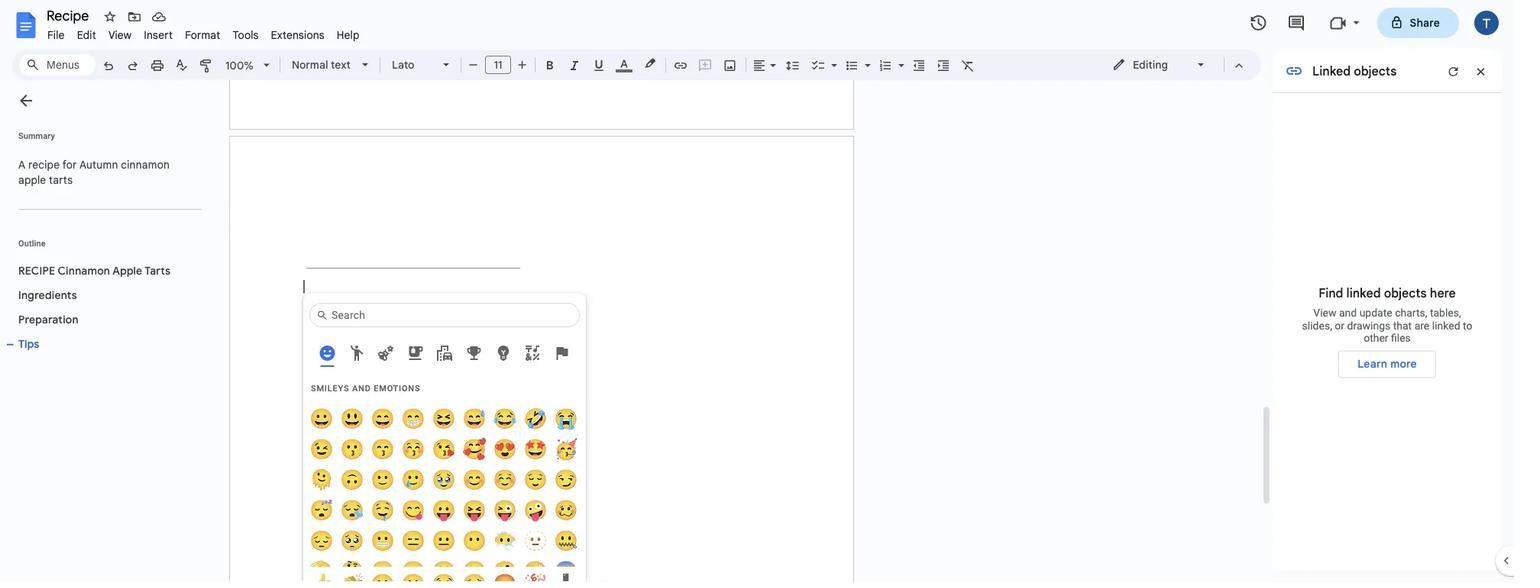 Task type: vqa. For each thing, say whether or not it's contained in the screenshot.
File menu item
yes



Task type: describe. For each thing, give the bounding box(es) containing it.
menu bar banner
[[0, 0, 1514, 583]]

0 vertical spatial 😂 image
[[494, 408, 516, 431]]

🫠 image
[[310, 469, 333, 492]]

view inside find linked objects here view and update charts, tables, slides, or drawings that are linked to other files
[[1313, 307, 1337, 320]]

😋 image
[[402, 500, 425, 523]]

normal text
[[292, 58, 351, 71]]

😊 image
[[463, 469, 486, 492]]

😝 image
[[463, 500, 486, 523]]

summary
[[18, 131, 55, 141]]

🎉 image
[[524, 574, 547, 583]]

insert
[[144, 28, 173, 42]]

files
[[1391, 332, 1411, 345]]

cinnamon
[[121, 158, 170, 172]]

insert image image
[[722, 54, 739, 76]]

other
[[1364, 332, 1389, 345]]

lato
[[392, 58, 414, 71]]

😏 image
[[555, 469, 578, 492]]

here
[[1430, 286, 1456, 301]]

Zoom text field
[[222, 55, 258, 76]]

learn more link
[[1339, 351, 1436, 378]]

a
[[18, 158, 25, 172]]

1 vertical spatial linked
[[1432, 320, 1460, 332]]

text
[[331, 58, 351, 71]]

find linked objects here view and update charts, tables, slides, or drawings that are linked to other files
[[1302, 286, 1472, 345]]

😶 image
[[463, 530, 486, 553]]

👏 image
[[341, 574, 364, 583]]

😚 image
[[402, 439, 425, 461]]

text color image
[[616, 54, 633, 73]]

😘 image
[[432, 439, 455, 461]]

tarts
[[49, 173, 73, 187]]

Search text field
[[330, 308, 576, 323]]

extensions
[[271, 28, 324, 42]]

tools
[[233, 28, 259, 42]]

extensions menu item
[[265, 26, 331, 44]]

tables,
[[1430, 307, 1461, 320]]

are
[[1415, 320, 1430, 332]]

😗 image
[[341, 439, 364, 461]]

🫡 image
[[310, 561, 333, 583]]

to
[[1463, 320, 1472, 332]]

mode and view toolbar
[[1101, 50, 1251, 80]]

Font size text field
[[486, 56, 510, 74]]

insert menu item
[[138, 26, 179, 44]]

line & paragraph spacing image
[[784, 54, 802, 76]]

browse emoji list menu
[[306, 374, 586, 583]]

😶‍🌫️ image
[[494, 530, 516, 553]]

😴 image
[[310, 500, 333, 523]]

editing button
[[1102, 53, 1217, 76]]

styles list. normal text selected. option
[[292, 54, 353, 76]]

apple
[[112, 264, 142, 278]]

😣 image
[[463, 574, 486, 583]]

☺️ image
[[494, 469, 516, 492]]

🤣 image
[[524, 408, 547, 431]]

🥱 image
[[463, 561, 486, 583]]

edit
[[77, 28, 96, 42]]

🤤 image
[[371, 500, 394, 523]]

😌 image
[[524, 469, 547, 492]]

0 horizontal spatial 😂 image
[[432, 574, 455, 583]]

cinnamon
[[58, 264, 110, 278]]

or
[[1335, 320, 1345, 332]]

tarts
[[145, 264, 171, 278]]

🥳 image
[[555, 439, 578, 461]]

emotions
[[374, 384, 421, 393]]

learn more
[[1358, 358, 1417, 371]]

😉 image
[[310, 439, 333, 461]]

and
[[352, 384, 371, 393]]

format menu item
[[179, 26, 226, 44]]

file menu item
[[41, 26, 71, 44]]

recipe
[[28, 158, 60, 172]]

😔 image
[[310, 530, 333, 553]]

🤗 image
[[494, 561, 516, 583]]

highlight color image
[[642, 54, 659, 73]]

Rename text field
[[41, 6, 98, 24]]

main toolbar
[[95, 0, 980, 316]]

view menu item
[[102, 26, 138, 44]]

application containing linked objects
[[0, 0, 1514, 583]]

0 horizontal spatial 😀 image
[[310, 408, 333, 431]]

Menus field
[[19, 54, 95, 76]]

😄 image
[[371, 408, 394, 431]]

smileys
[[311, 384, 349, 393]]

🥰 image
[[463, 439, 486, 461]]

🫢 image
[[402, 561, 425, 583]]

slides,
[[1302, 320, 1332, 332]]

a recipe for autumn cinnamon apple tarts
[[18, 158, 173, 187]]

edit menu item
[[71, 26, 102, 44]]

that
[[1393, 320, 1412, 332]]



Task type: locate. For each thing, give the bounding box(es) containing it.
0 vertical spatial linked
[[1347, 286, 1381, 301]]

summary heading
[[18, 130, 55, 142]]

outline
[[18, 239, 46, 248]]

😀 image left '😃' icon on the left
[[310, 408, 333, 431]]

🤫 image
[[371, 561, 394, 583]]

🤩 image
[[524, 439, 547, 461]]

😀 image left 🤭 icon
[[402, 574, 425, 583]]

linked
[[1313, 63, 1351, 79]]

1 horizontal spatial 😀 image
[[402, 574, 425, 583]]

🤭 image
[[432, 561, 455, 583]]

🥴 image
[[555, 500, 578, 523]]

for
[[62, 158, 77, 172]]

recipe cinnamon apple tarts
[[18, 264, 171, 278]]

1 vertical spatial 😂 image
[[432, 574, 455, 583]]

➕ image
[[555, 574, 578, 583]]

1 horizontal spatial view
[[1313, 307, 1337, 320]]

😃 image
[[341, 408, 364, 431]]

linked left to
[[1432, 320, 1460, 332]]

0 vertical spatial view
[[108, 28, 132, 42]]

1 vertical spatial 🙂 image
[[371, 574, 394, 583]]

view inside menu item
[[108, 28, 132, 42]]

Font size field
[[485, 56, 517, 75]]

learn
[[1358, 358, 1388, 371]]

menu bar
[[41, 20, 366, 45]]

🙂 image right 👏 "icon"
[[371, 574, 394, 583]]

document outline element
[[0, 80, 208, 583]]

😑 image
[[402, 530, 425, 553]]

share button
[[1377, 8, 1459, 38]]

🙂 image for 🙃 icon on the bottom left
[[371, 469, 394, 492]]

objects
[[1354, 63, 1397, 79], [1384, 286, 1427, 301]]

summary element
[[11, 150, 202, 196]]

linked objects
[[1313, 63, 1397, 79]]

1 🙂 image from the top
[[371, 469, 394, 492]]

0 vertical spatial 😀 image
[[310, 408, 333, 431]]

🙂 image
[[371, 469, 394, 492], [371, 574, 394, 583]]

😭 image
[[555, 408, 578, 431]]

🙂 image down 😙 icon
[[371, 469, 394, 492]]

😬 image
[[371, 530, 394, 553]]

😐 image
[[432, 530, 455, 553]]

and
[[1339, 307, 1357, 320]]

1 vertical spatial objects
[[1384, 286, 1427, 301]]

Zoom field
[[219, 54, 277, 77]]

file
[[47, 28, 65, 42]]

font list. lato selected. option
[[392, 54, 434, 76]]

1 horizontal spatial linked
[[1432, 320, 1460, 332]]

😂 image left 😣 image
[[432, 574, 455, 583]]

🥺 image
[[341, 530, 364, 553]]

share
[[1410, 16, 1440, 29]]

😂 image up 😍 icon
[[494, 408, 516, 431]]

objects inside find linked objects here view and update charts, tables, slides, or drawings that are linked to other files
[[1384, 286, 1427, 301]]

tools menu item
[[226, 26, 265, 44]]

application
[[0, 0, 1514, 583]]

charts,
[[1395, 307, 1427, 320]]

😡 image
[[494, 574, 516, 583]]

😁 image
[[402, 408, 425, 431]]

apple
[[18, 173, 46, 187]]

😜 image
[[494, 500, 516, 523]]

🫣 image
[[524, 561, 547, 583]]

view down find
[[1313, 307, 1337, 320]]

🤐 image
[[555, 530, 578, 553]]

0 horizontal spatial linked
[[1347, 286, 1381, 301]]

linked up update at right bottom
[[1347, 286, 1381, 301]]

2 🙂 image from the top
[[371, 574, 394, 583]]

view
[[108, 28, 132, 42], [1313, 307, 1337, 320]]

menu bar containing file
[[41, 20, 366, 45]]

ingredients
[[18, 289, 77, 302]]

update
[[1360, 307, 1393, 320]]

tips
[[18, 338, 39, 351]]

😂 image
[[494, 408, 516, 431], [432, 574, 455, 583]]

👍 image
[[310, 574, 333, 583]]

help
[[337, 28, 360, 42]]

outline heading
[[0, 238, 208, 259]]

😆 image
[[432, 408, 455, 431]]

😙 image
[[371, 439, 394, 461]]

view down star checkbox
[[108, 28, 132, 42]]

format
[[185, 28, 220, 42]]

🤔 image
[[341, 561, 364, 583]]

smileys and emotions
[[311, 384, 421, 393]]

Star checkbox
[[99, 6, 121, 28]]

normal
[[292, 58, 328, 71]]

objects up charts,
[[1384, 286, 1427, 301]]

🫥 image
[[524, 530, 547, 553]]

preparation
[[18, 313, 79, 327]]

linked objects section
[[1273, 50, 1502, 571]]

1 vertical spatial 😀 image
[[402, 574, 425, 583]]

🤪 image
[[524, 500, 547, 523]]

0 vertical spatial objects
[[1354, 63, 1397, 79]]

😪 image
[[341, 500, 364, 523]]

objects right linked
[[1354, 63, 1397, 79]]

0 vertical spatial 🙂 image
[[371, 469, 394, 492]]

more
[[1391, 358, 1417, 371]]

😛 image
[[432, 500, 455, 523]]

help menu item
[[331, 26, 366, 44]]

🙂 image for 👏 "icon"
[[371, 574, 394, 583]]

editing
[[1133, 58, 1168, 71]]

🥲 image
[[402, 469, 425, 492]]

😱 image
[[555, 561, 578, 583]]

find
[[1319, 286, 1343, 301]]

linked
[[1347, 286, 1381, 301], [1432, 320, 1460, 332]]

0 horizontal spatial view
[[108, 28, 132, 42]]

🙃 image
[[341, 469, 364, 492]]

tab list
[[309, 340, 580, 367]]

drawings
[[1347, 320, 1391, 332]]

🥹 image
[[432, 469, 455, 492]]

menu bar inside menu bar banner
[[41, 20, 366, 45]]

😍 image
[[494, 439, 516, 461]]

😀 image
[[310, 408, 333, 431], [402, 574, 425, 583]]

1 vertical spatial view
[[1313, 307, 1337, 320]]

autumn
[[79, 158, 118, 172]]

😅 image
[[463, 408, 486, 431]]

1 horizontal spatial 😂 image
[[494, 408, 516, 431]]

recipe
[[18, 264, 55, 278]]



